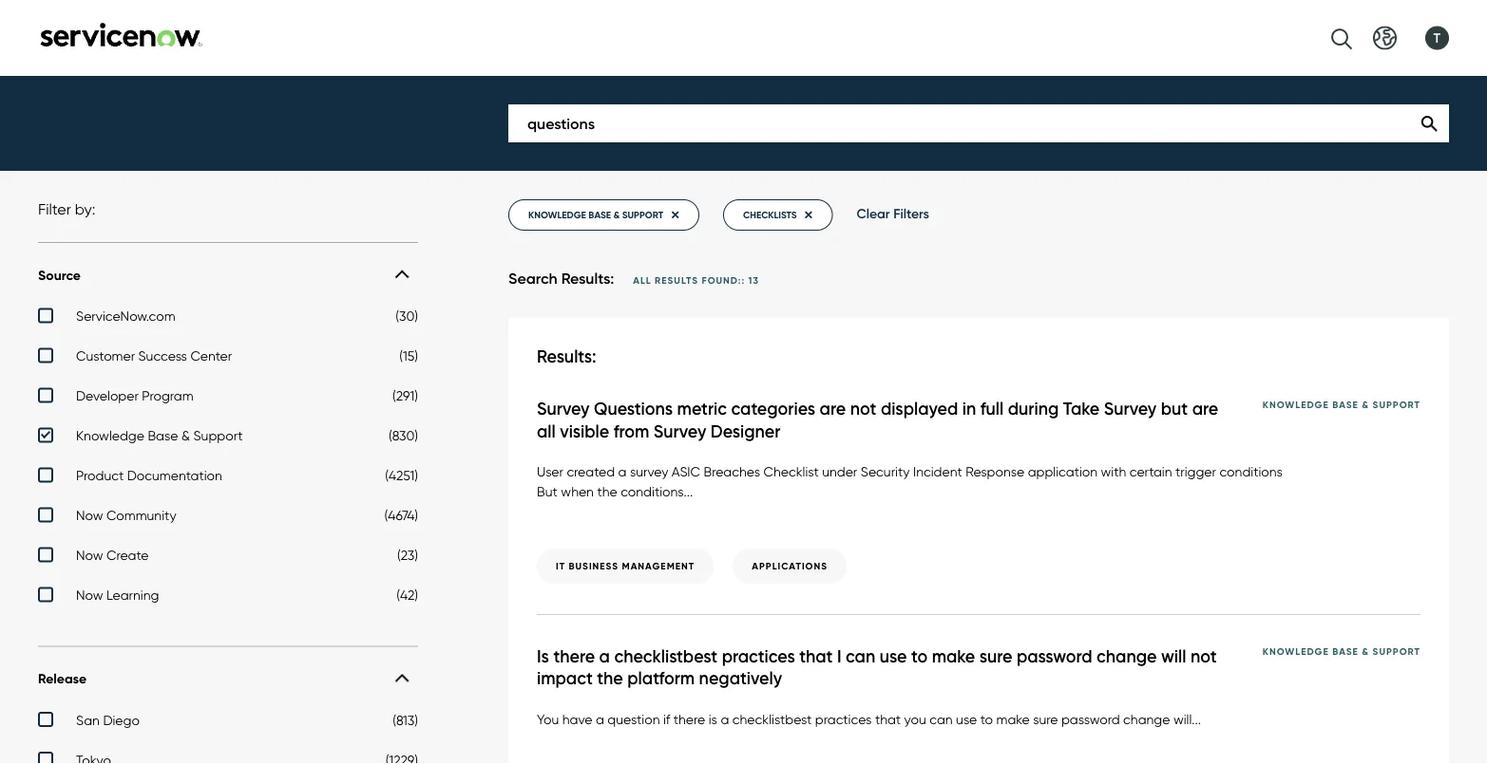 Task type: describe. For each thing, give the bounding box(es) containing it.
but
[[1161, 399, 1188, 420]]

by:
[[75, 200, 95, 219]]

1 vertical spatial change
[[1123, 712, 1170, 728]]

have
[[562, 712, 592, 728]]

will
[[1161, 646, 1186, 668]]

search results:
[[508, 269, 614, 288]]

certain
[[1130, 464, 1172, 480]]

all
[[633, 275, 651, 287]]

conditions
[[1220, 464, 1283, 480]]

1 vertical spatial practices
[[815, 712, 872, 728]]

base
[[589, 209, 611, 221]]

create
[[106, 548, 149, 564]]

applications
[[752, 561, 828, 573]]

all
[[537, 421, 556, 442]]

security
[[861, 464, 910, 480]]

checklists
[[743, 209, 797, 221]]

questions
[[594, 399, 673, 420]]

take
[[1063, 399, 1100, 420]]

1 vertical spatial can
[[930, 712, 953, 728]]

you have a question if there is a checklistbest practices that you can use to make sure password change will...
[[537, 712, 1201, 728]]

make inside is there a checklistbest practices that i can use to make sure password change will not impact the platform negatively
[[932, 646, 975, 668]]

response
[[966, 464, 1024, 480]]

13
[[748, 275, 759, 287]]

now for now create
[[76, 548, 103, 564]]

checklist
[[764, 464, 819, 480]]

filters
[[893, 206, 929, 222]]

it business management
[[556, 561, 695, 573]]

developer
[[76, 388, 139, 404]]

checklistbest inside is there a checklistbest practices that i can use to make sure password change will not impact the platform negatively
[[614, 646, 718, 668]]

learning
[[106, 588, 159, 604]]

base for survey questions metric categories are not displayed in full during take survey but are all visible from survey designer
[[1332, 399, 1359, 411]]

i
[[837, 646, 841, 668]]

Search across ServiceNow text field
[[508, 105, 1449, 143]]

under
[[822, 464, 857, 480]]

found:
[[702, 275, 742, 287]]

not inside is there a checklistbest practices that i can use to make sure password change will not impact the platform negatively
[[1191, 646, 1217, 668]]

now for now learning
[[76, 588, 103, 604]]

1 horizontal spatial survey
[[654, 421, 706, 442]]

when
[[561, 484, 594, 500]]

created
[[567, 464, 615, 480]]

filter by:
[[38, 200, 95, 219]]

customer success center
[[76, 348, 232, 364]]

impact
[[537, 669, 593, 690]]

you
[[904, 712, 926, 728]]

1 vertical spatial support
[[193, 428, 243, 444]]

survey
[[630, 464, 668, 480]]

1 horizontal spatial sure
[[1033, 712, 1058, 728]]

knowledge
[[528, 209, 586, 221]]

a for checklistbest
[[599, 646, 610, 668]]

in
[[962, 399, 976, 420]]

a for question
[[596, 712, 604, 728]]

1 horizontal spatial there
[[674, 712, 705, 728]]

is
[[709, 712, 717, 728]]

conditions...
[[621, 484, 693, 500]]

survey questions metric categories are not displayed in full during take survey but are all visible from survey designer
[[537, 399, 1218, 442]]

full
[[980, 399, 1004, 420]]

1 horizontal spatial checklistbest
[[732, 712, 812, 728]]

management
[[622, 561, 695, 573]]

(830)
[[389, 428, 418, 444]]

knowledge base & support
[[528, 209, 663, 221]]

(4251)
[[385, 468, 418, 484]]

1 vertical spatial that
[[875, 712, 901, 728]]

clear filters button
[[857, 206, 929, 222]]

knowledge base & support for survey questions metric categories are not displayed in full during take survey but are all visible from survey designer
[[1263, 399, 1421, 411]]

:
[[742, 275, 745, 287]]

knowledge base & support for is there a checklistbest practices that i can use to make sure password change will not impact the platform negatively
[[1263, 646, 1421, 659]]

visible
[[560, 421, 609, 442]]

the inside is there a checklistbest practices that i can use to make sure password change will not impact the platform negatively
[[597, 669, 623, 690]]

user created a survey asic breaches checklist under security incident response application with certain trigger conditions but when the conditions...
[[537, 464, 1283, 500]]

categories
[[731, 399, 815, 420]]

program
[[142, 388, 193, 404]]

filter
[[38, 200, 71, 219]]

(15)
[[399, 348, 418, 364]]

(30)
[[396, 308, 418, 324]]

designer
[[711, 421, 780, 442]]

will...
[[1173, 712, 1201, 728]]

but
[[537, 484, 558, 500]]

source
[[38, 267, 81, 284]]

business
[[569, 561, 619, 573]]

during
[[1008, 399, 1059, 420]]

servicenow.com
[[76, 308, 175, 324]]

if
[[663, 712, 670, 728]]

can inside is there a checklistbest practices that i can use to make sure password change will not impact the platform negatively
[[846, 646, 875, 668]]

there inside is there a checklistbest practices that i can use to make sure password change will not impact the platform negatively
[[553, 646, 595, 668]]

1 horizontal spatial to
[[980, 712, 993, 728]]



Task type: locate. For each thing, give the bounding box(es) containing it.
0 vertical spatial to
[[911, 646, 928, 668]]

question
[[608, 712, 660, 728]]

1 vertical spatial sure
[[1033, 712, 1058, 728]]

use right you
[[956, 712, 977, 728]]

1 horizontal spatial use
[[956, 712, 977, 728]]

1 vertical spatial checklistbest
[[732, 712, 812, 728]]

can right i
[[846, 646, 875, 668]]

0 vertical spatial use
[[880, 646, 907, 668]]

is there a checklistbest practices that i can use to make sure password change will not impact the platform negatively
[[537, 646, 1217, 690]]

0 vertical spatial support
[[1373, 399, 1421, 411]]

2 vertical spatial now
[[76, 588, 103, 604]]

product documentation
[[76, 468, 222, 484]]

not
[[850, 399, 876, 420], [1191, 646, 1217, 668]]

not inside the survey questions metric categories are not displayed in full during take survey but are all visible from survey designer
[[850, 399, 876, 420]]

0 vertical spatial results:
[[561, 269, 614, 288]]

0 horizontal spatial not
[[850, 399, 876, 420]]

0 horizontal spatial that
[[799, 646, 833, 668]]

checklistbest up platform
[[614, 646, 718, 668]]

practices
[[722, 646, 795, 668], [815, 712, 872, 728]]

(42)
[[396, 588, 418, 604]]

user
[[537, 464, 563, 480]]

clear
[[857, 206, 890, 222]]

0 horizontal spatial checklistbest
[[614, 646, 718, 668]]

base for is there a checklistbest practices that i can use to make sure password change will not impact the platform negatively
[[1332, 646, 1359, 659]]

that inside is there a checklistbest practices that i can use to make sure password change will not impact the platform negatively
[[799, 646, 833, 668]]

1 horizontal spatial practices
[[815, 712, 872, 728]]

2 horizontal spatial survey
[[1104, 399, 1157, 420]]

0 vertical spatial checklistbest
[[614, 646, 718, 668]]

0 vertical spatial password
[[1017, 646, 1092, 668]]

1 vertical spatial now
[[76, 548, 103, 564]]

now down product
[[76, 508, 103, 524]]

checklistbest down "negatively"
[[732, 712, 812, 728]]

2 now from the top
[[76, 548, 103, 564]]

is there a checklistbest practices that i can use to make sure password change will not impact the platform negatively link
[[537, 646, 1263, 691]]

survey questions metric categories are not displayed in full during take survey but are all visible from survey designer link
[[537, 399, 1263, 443]]

change left the will
[[1097, 646, 1157, 668]]

change left "will..."
[[1123, 712, 1170, 728]]

0 vertical spatial practices
[[722, 646, 795, 668]]

that left you
[[875, 712, 901, 728]]

results
[[655, 275, 698, 287]]

there right the if
[[674, 712, 705, 728]]

can right you
[[930, 712, 953, 728]]

&
[[613, 209, 620, 221], [1362, 399, 1369, 411], [181, 428, 190, 444], [1362, 646, 1369, 659]]

now left create
[[76, 548, 103, 564]]

password
[[1017, 646, 1092, 668], [1061, 712, 1120, 728]]

(291)
[[392, 388, 418, 404]]

password inside is there a checklistbest practices that i can use to make sure password change will not impact the platform negatively
[[1017, 646, 1092, 668]]

0 horizontal spatial are
[[820, 399, 846, 420]]

now left "learning"
[[76, 588, 103, 604]]

sure inside is there a checklistbest practices that i can use to make sure password change will not impact the platform negatively
[[979, 646, 1012, 668]]

(4674)
[[384, 508, 418, 524]]

1 vertical spatial base
[[148, 428, 178, 444]]

1 vertical spatial use
[[956, 712, 977, 728]]

customer
[[76, 348, 135, 364]]

from
[[614, 421, 649, 442]]

survey left the but
[[1104, 399, 1157, 420]]

0 vertical spatial now
[[76, 508, 103, 524]]

1 vertical spatial the
[[597, 669, 623, 690]]

(23)
[[397, 548, 418, 564]]

developer program
[[76, 388, 193, 404]]

1 are from the left
[[820, 399, 846, 420]]

platform
[[627, 669, 695, 690]]

checklistbest
[[614, 646, 718, 668], [732, 712, 812, 728]]

product
[[76, 468, 124, 484]]

sure
[[979, 646, 1012, 668], [1033, 712, 1058, 728]]

0 horizontal spatial to
[[911, 646, 928, 668]]

there up impact
[[553, 646, 595, 668]]

with
[[1101, 464, 1126, 480]]

is
[[537, 646, 549, 668]]

asic
[[672, 464, 700, 480]]

use inside is there a checklistbest practices that i can use to make sure password change will not impact the platform negatively
[[880, 646, 907, 668]]

application
[[1028, 464, 1098, 480]]

2 vertical spatial support
[[1373, 646, 1421, 659]]

knowledge base & support
[[1263, 399, 1421, 411], [76, 428, 243, 444], [1263, 646, 1421, 659]]

a right the is
[[721, 712, 729, 728]]

knowledge
[[1263, 399, 1329, 411], [76, 428, 144, 444], [1263, 646, 1329, 659]]

2 vertical spatial knowledge base & support
[[1263, 646, 1421, 659]]

survey
[[537, 399, 590, 420], [1104, 399, 1157, 420], [654, 421, 706, 442]]

0 vertical spatial that
[[799, 646, 833, 668]]

0 horizontal spatial sure
[[979, 646, 1012, 668]]

the right impact
[[597, 669, 623, 690]]

san diego
[[76, 712, 140, 729]]

knowledge for survey questions metric categories are not displayed in full during take survey but are all visible from survey designer
[[1263, 399, 1329, 411]]

1 horizontal spatial are
[[1192, 399, 1218, 420]]

knowledge for is there a checklistbest practices that i can use to make sure password change will not impact the platform negatively
[[1263, 646, 1329, 659]]

1 vertical spatial not
[[1191, 646, 1217, 668]]

2 vertical spatial knowledge
[[1263, 646, 1329, 659]]

negatively
[[699, 669, 782, 690]]

a for survey
[[618, 464, 627, 480]]

are right the but
[[1192, 399, 1218, 420]]

1 vertical spatial results:
[[537, 346, 596, 367]]

to inside is there a checklistbest practices that i can use to make sure password change will not impact the platform negatively
[[911, 646, 928, 668]]

search
[[508, 269, 558, 288]]

None checkbox
[[38, 388, 418, 409], [38, 428, 418, 449], [38, 508, 418, 529], [38, 588, 418, 608], [38, 712, 418, 733], [38, 752, 418, 765], [38, 388, 418, 409], [38, 428, 418, 449], [38, 508, 418, 529], [38, 588, 418, 608], [38, 712, 418, 733], [38, 752, 418, 765]]

now community
[[76, 508, 176, 524]]

support for is there a checklistbest practices that i can use to make sure password change will not impact the platform negatively
[[1373, 646, 1421, 659]]

0 vertical spatial knowledge
[[1263, 399, 1329, 411]]

to up you
[[911, 646, 928, 668]]

now create
[[76, 548, 149, 564]]

san
[[76, 712, 100, 729]]

now
[[76, 508, 103, 524], [76, 548, 103, 564], [76, 588, 103, 604]]

survey up all
[[537, 399, 590, 420]]

use right i
[[880, 646, 907, 668]]

0 horizontal spatial make
[[932, 646, 975, 668]]

a inside is there a checklistbest practices that i can use to make sure password change will not impact the platform negatively
[[599, 646, 610, 668]]

release
[[38, 671, 87, 688]]

1 horizontal spatial can
[[930, 712, 953, 728]]

support
[[622, 209, 663, 221]]

practices inside is there a checklistbest practices that i can use to make sure password change will not impact the platform negatively
[[722, 646, 795, 668]]

1 vertical spatial password
[[1061, 712, 1120, 728]]

diego
[[103, 712, 140, 729]]

incident
[[913, 464, 962, 480]]

0 vertical spatial base
[[1332, 399, 1359, 411]]

that
[[799, 646, 833, 668], [875, 712, 901, 728]]

1 horizontal spatial that
[[875, 712, 901, 728]]

success
[[138, 348, 187, 364]]

0 vertical spatial there
[[553, 646, 595, 668]]

not right the will
[[1191, 646, 1217, 668]]

now for now community
[[76, 508, 103, 524]]

1 vertical spatial knowledge base & support
[[76, 428, 243, 444]]

1 vertical spatial there
[[674, 712, 705, 728]]

it
[[556, 561, 565, 573]]

clear filters
[[857, 206, 929, 222]]

2 are from the left
[[1192, 399, 1218, 420]]

displayed
[[881, 399, 958, 420]]

metric
[[677, 399, 727, 420]]

0 horizontal spatial there
[[553, 646, 595, 668]]

1 the from the top
[[597, 484, 617, 500]]

0 vertical spatial the
[[597, 484, 617, 500]]

center
[[190, 348, 232, 364]]

0 vertical spatial not
[[850, 399, 876, 420]]

base
[[1332, 399, 1359, 411], [148, 428, 178, 444], [1332, 646, 1359, 659]]

breaches
[[704, 464, 760, 480]]

0 vertical spatial make
[[932, 646, 975, 668]]

trigger
[[1175, 464, 1216, 480]]

to right you
[[980, 712, 993, 728]]

survey down the metric
[[654, 421, 706, 442]]

support
[[1373, 399, 1421, 411], [193, 428, 243, 444], [1373, 646, 1421, 659]]

0 vertical spatial knowledge base & support
[[1263, 399, 1421, 411]]

are right categories
[[820, 399, 846, 420]]

the
[[597, 484, 617, 500], [597, 669, 623, 690]]

3 now from the top
[[76, 588, 103, 604]]

change inside is there a checklistbest practices that i can use to make sure password change will not impact the platform negatively
[[1097, 646, 1157, 668]]

2 the from the top
[[597, 669, 623, 690]]

can
[[846, 646, 875, 668], [930, 712, 953, 728]]

results: left all
[[561, 269, 614, 288]]

that left i
[[799, 646, 833, 668]]

all results found: : 13
[[633, 275, 759, 287]]

the down created
[[597, 484, 617, 500]]

you
[[537, 712, 559, 728]]

1 now from the top
[[76, 508, 103, 524]]

0 vertical spatial change
[[1097, 646, 1157, 668]]

not left displayed
[[850, 399, 876, 420]]

now learning
[[76, 588, 159, 604]]

0 vertical spatial can
[[846, 646, 875, 668]]

1 vertical spatial knowledge
[[76, 428, 144, 444]]

results:
[[561, 269, 614, 288], [537, 346, 596, 367]]

0 horizontal spatial survey
[[537, 399, 590, 420]]

1 vertical spatial make
[[996, 712, 1030, 728]]

None checkbox
[[38, 308, 418, 329], [38, 348, 418, 369], [38, 468, 418, 489], [38, 548, 418, 569], [38, 308, 418, 329], [38, 348, 418, 369], [38, 468, 418, 489], [38, 548, 418, 569]]

a right is
[[599, 646, 610, 668]]

1 vertical spatial to
[[980, 712, 993, 728]]

a left survey
[[618, 464, 627, 480]]

1 horizontal spatial not
[[1191, 646, 1217, 668]]

are
[[820, 399, 846, 420], [1192, 399, 1218, 420]]

a inside user created a survey asic breaches checklist under security incident response application with certain trigger conditions but when the conditions...
[[618, 464, 627, 480]]

1 horizontal spatial make
[[996, 712, 1030, 728]]

community
[[106, 508, 176, 524]]

a right have
[[596, 712, 604, 728]]

servicenow image
[[38, 22, 204, 47]]

2 vertical spatial base
[[1332, 646, 1359, 659]]

documentation
[[127, 468, 222, 484]]

results: up visible
[[537, 346, 596, 367]]

0 horizontal spatial use
[[880, 646, 907, 668]]

0 horizontal spatial practices
[[722, 646, 795, 668]]

practices down is there a checklistbest practices that i can use to make sure password change will not impact the platform negatively
[[815, 712, 872, 728]]

the inside user created a survey asic breaches checklist under security incident response application with certain trigger conditions but when the conditions...
[[597, 484, 617, 500]]

0 vertical spatial sure
[[979, 646, 1012, 668]]

there
[[553, 646, 595, 668], [674, 712, 705, 728]]

to
[[911, 646, 928, 668], [980, 712, 993, 728]]

0 horizontal spatial can
[[846, 646, 875, 668]]

support for survey questions metric categories are not displayed in full during take survey but are all visible from survey designer
[[1373, 399, 1421, 411]]

practices up "negatively"
[[722, 646, 795, 668]]



Task type: vqa. For each thing, say whether or not it's contained in the screenshot.


